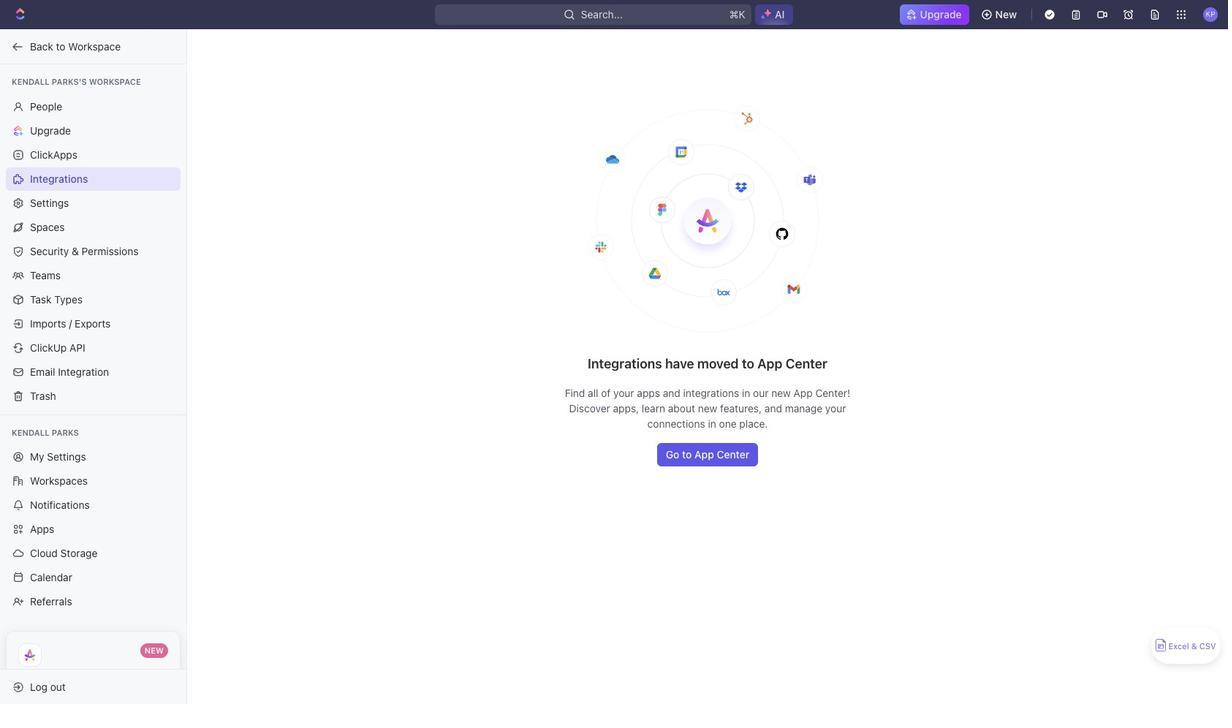 Task type: vqa. For each thing, say whether or not it's contained in the screenshot.
the top "here."
no



Task type: describe. For each thing, give the bounding box(es) containing it.
1 horizontal spatial upgrade link
[[900, 4, 969, 25]]

email integration
[[30, 365, 109, 378]]

integrations for integrations
[[30, 172, 88, 185]]

go to app center button
[[657, 443, 758, 467]]

moved
[[698, 356, 739, 371]]

all
[[588, 387, 599, 399]]

spaces link
[[6, 215, 181, 239]]

task types link
[[6, 288, 181, 311]]

app inside button
[[695, 448, 714, 461]]

ai
[[775, 8, 785, 20]]

ai button
[[755, 4, 793, 25]]

task
[[30, 293, 52, 305]]

center!
[[816, 387, 851, 399]]

integration
[[58, 365, 109, 378]]

clickup api link
[[6, 336, 181, 359]]

1 vertical spatial new
[[698, 402, 718, 415]]

manage
[[785, 402, 823, 415]]

notifications link
[[6, 494, 181, 517]]

calendar link
[[6, 566, 181, 589]]

integrations have moved to app center
[[588, 356, 828, 371]]

kp button
[[1199, 3, 1223, 26]]

email integration link
[[6, 360, 181, 384]]

my settings link
[[6, 445, 181, 469]]

email
[[30, 365, 55, 378]]

trash
[[30, 389, 56, 402]]

go to app center
[[666, 448, 750, 461]]

one
[[719, 418, 737, 430]]

to for go to app center
[[682, 448, 692, 461]]

1 horizontal spatial and
[[765, 402, 782, 415]]

clickapps link
[[6, 143, 181, 166]]

kp
[[1206, 10, 1216, 18]]

1 horizontal spatial center
[[786, 356, 828, 371]]

teams link
[[6, 264, 181, 287]]

log out button
[[6, 675, 174, 699]]

⌘k
[[730, 8, 746, 20]]

calendar
[[30, 571, 72, 584]]

workspaces
[[30, 475, 88, 487]]

back to workspace
[[30, 40, 121, 52]]

discover
[[569, 402, 610, 415]]

excel & csv link
[[1152, 627, 1221, 664]]

1 horizontal spatial in
[[742, 387, 751, 399]]

center inside button
[[717, 448, 750, 461]]

people link
[[6, 95, 181, 118]]

log
[[30, 680, 48, 693]]

excel
[[1169, 642, 1190, 651]]

1 horizontal spatial new
[[772, 387, 791, 399]]

trash link
[[6, 384, 181, 408]]

settings link
[[6, 191, 181, 215]]

excel & csv
[[1169, 642, 1217, 651]]

cloud storage link
[[6, 542, 181, 565]]

1 vertical spatial in
[[708, 418, 717, 430]]

1 vertical spatial upgrade
[[30, 124, 71, 136]]

clickup
[[30, 341, 67, 354]]

1 horizontal spatial app
[[758, 356, 783, 371]]

find all of your apps and integrations in our new app center! discover apps, learn about new features, and manage your connections in one place.
[[565, 387, 851, 430]]

types
[[54, 293, 83, 305]]

& for csv
[[1192, 642, 1198, 651]]

0 vertical spatial your
[[614, 387, 634, 399]]

0 vertical spatial settings
[[30, 196, 69, 209]]

& for permissions
[[72, 245, 79, 257]]

kendall for people
[[12, 77, 49, 86]]

1 vertical spatial to
[[742, 356, 755, 371]]

/
[[69, 317, 72, 329]]

my settings
[[30, 450, 86, 463]]

find
[[565, 387, 585, 399]]

apps
[[30, 523, 54, 535]]

imports / exports link
[[6, 312, 181, 335]]

api
[[70, 341, 85, 354]]

workspace for back to workspace
[[68, 40, 121, 52]]

teams
[[30, 269, 61, 281]]

integrations link
[[6, 167, 181, 190]]

kendall for my settings
[[12, 427, 49, 437]]

to for back to workspace
[[56, 40, 65, 52]]

clickapps
[[30, 148, 77, 161]]

have
[[665, 356, 694, 371]]

apps link
[[6, 518, 181, 541]]



Task type: locate. For each thing, give the bounding box(es) containing it.
new right our in the right bottom of the page
[[772, 387, 791, 399]]

settings down parks
[[47, 450, 86, 463]]

imports / exports
[[30, 317, 111, 329]]

1 vertical spatial center
[[717, 448, 750, 461]]

0 horizontal spatial and
[[663, 387, 681, 399]]

kendall parks's workspace
[[12, 77, 141, 86]]

0 vertical spatial upgrade link
[[900, 4, 969, 25]]

1 horizontal spatial integrations
[[588, 356, 662, 371]]

workspace up "kendall parks's workspace"
[[68, 40, 121, 52]]

1 horizontal spatial to
[[682, 448, 692, 461]]

0 vertical spatial upgrade
[[920, 8, 962, 20]]

cloud
[[30, 547, 58, 559]]

0 vertical spatial new
[[772, 387, 791, 399]]

0 vertical spatial integrations
[[30, 172, 88, 185]]

1 vertical spatial app
[[794, 387, 813, 399]]

workspaces link
[[6, 469, 181, 493]]

new
[[996, 8, 1017, 20], [145, 646, 164, 655]]

1 horizontal spatial your
[[826, 402, 846, 415]]

imports
[[30, 317, 66, 329]]

apps
[[637, 387, 660, 399]]

workspace up people link
[[89, 77, 141, 86]]

& right security
[[72, 245, 79, 257]]

in left our in the right bottom of the page
[[742, 387, 751, 399]]

1 horizontal spatial &
[[1192, 642, 1198, 651]]

referrals link
[[6, 590, 181, 614]]

1 vertical spatial new
[[145, 646, 164, 655]]

0 vertical spatial workspace
[[68, 40, 121, 52]]

center
[[786, 356, 828, 371], [717, 448, 750, 461]]

0 horizontal spatial upgrade
[[30, 124, 71, 136]]

security
[[30, 245, 69, 257]]

0 horizontal spatial to
[[56, 40, 65, 52]]

2 kendall from the top
[[12, 427, 49, 437]]

about
[[668, 402, 695, 415]]

0 horizontal spatial in
[[708, 418, 717, 430]]

0 horizontal spatial center
[[717, 448, 750, 461]]

upgrade left new button on the right top
[[920, 8, 962, 20]]

out
[[50, 680, 66, 693]]

spaces
[[30, 220, 65, 233]]

1 vertical spatial and
[[765, 402, 782, 415]]

your down center!
[[826, 402, 846, 415]]

0 vertical spatial in
[[742, 387, 751, 399]]

csv
[[1200, 642, 1217, 651]]

your up apps,
[[614, 387, 634, 399]]

notifications
[[30, 499, 90, 511]]

storage
[[60, 547, 98, 559]]

kendall parks
[[12, 427, 79, 437]]

1 horizontal spatial new
[[996, 8, 1017, 20]]

2 horizontal spatial app
[[794, 387, 813, 399]]

0 horizontal spatial app
[[695, 448, 714, 461]]

kendall up "my"
[[12, 427, 49, 437]]

features,
[[720, 402, 762, 415]]

connections
[[648, 418, 705, 430]]

1 vertical spatial your
[[826, 402, 846, 415]]

and
[[663, 387, 681, 399], [765, 402, 782, 415]]

upgrade up clickapps
[[30, 124, 71, 136]]

people
[[30, 100, 62, 112]]

0 horizontal spatial integrations
[[30, 172, 88, 185]]

settings
[[30, 196, 69, 209], [47, 450, 86, 463]]

2 horizontal spatial to
[[742, 356, 755, 371]]

parks
[[52, 427, 79, 437]]

2 vertical spatial app
[[695, 448, 714, 461]]

search...
[[582, 8, 623, 20]]

task types
[[30, 293, 83, 305]]

1 vertical spatial upgrade link
[[6, 119, 181, 142]]

exports
[[75, 317, 111, 329]]

& left 'csv'
[[1192, 642, 1198, 651]]

center up center!
[[786, 356, 828, 371]]

apps,
[[613, 402, 639, 415]]

security & permissions link
[[6, 239, 181, 263]]

new inside button
[[996, 8, 1017, 20]]

1 vertical spatial kendall
[[12, 427, 49, 437]]

1 vertical spatial workspace
[[89, 77, 141, 86]]

1 horizontal spatial upgrade
[[920, 8, 962, 20]]

upgrade link left new button on the right top
[[900, 4, 969, 25]]

new down integrations
[[698, 402, 718, 415]]

to right go
[[682, 448, 692, 461]]

0 vertical spatial kendall
[[12, 77, 49, 86]]

cloud storage
[[30, 547, 98, 559]]

1 vertical spatial settings
[[47, 450, 86, 463]]

workspace
[[68, 40, 121, 52], [89, 77, 141, 86]]

0 vertical spatial &
[[72, 245, 79, 257]]

app inside the find all of your apps and integrations in our new app center! discover apps, learn about new features, and manage your connections in one place.
[[794, 387, 813, 399]]

parks's
[[52, 77, 87, 86]]

&
[[72, 245, 79, 257], [1192, 642, 1198, 651]]

2 vertical spatial to
[[682, 448, 692, 461]]

center down one
[[717, 448, 750, 461]]

and up about
[[663, 387, 681, 399]]

0 vertical spatial center
[[786, 356, 828, 371]]

0 horizontal spatial upgrade link
[[6, 119, 181, 142]]

permissions
[[82, 245, 139, 257]]

& inside "excel & csv" link
[[1192, 642, 1198, 651]]

workspace for kendall parks's workspace
[[89, 77, 141, 86]]

and down our in the right bottom of the page
[[765, 402, 782, 415]]

0 vertical spatial new
[[996, 8, 1017, 20]]

referrals
[[30, 595, 72, 608]]

our
[[753, 387, 769, 399]]

0 vertical spatial and
[[663, 387, 681, 399]]

in
[[742, 387, 751, 399], [708, 418, 717, 430]]

of
[[601, 387, 611, 399]]

integrations for integrations have moved to app center
[[588, 356, 662, 371]]

0 horizontal spatial new
[[698, 402, 718, 415]]

back
[[30, 40, 53, 52]]

upgrade link up clickapps link
[[6, 119, 181, 142]]

kendall up people
[[12, 77, 49, 86]]

1 vertical spatial integrations
[[588, 356, 662, 371]]

app up manage
[[794, 387, 813, 399]]

back to workspace button
[[6, 35, 173, 58]]

app up our in the right bottom of the page
[[758, 356, 783, 371]]

integrations
[[683, 387, 740, 399]]

kendall
[[12, 77, 49, 86], [12, 427, 49, 437]]

integrations up of
[[588, 356, 662, 371]]

integrations down clickapps
[[30, 172, 88, 185]]

go
[[666, 448, 680, 461]]

to
[[56, 40, 65, 52], [742, 356, 755, 371], [682, 448, 692, 461]]

0 horizontal spatial new
[[145, 646, 164, 655]]

clickup api
[[30, 341, 85, 354]]

integrations
[[30, 172, 88, 185], [588, 356, 662, 371]]

& inside the security & permissions link
[[72, 245, 79, 257]]

0 vertical spatial to
[[56, 40, 65, 52]]

to right moved
[[742, 356, 755, 371]]

upgrade
[[920, 8, 962, 20], [30, 124, 71, 136]]

in left one
[[708, 418, 717, 430]]

place.
[[740, 418, 768, 430]]

0 vertical spatial app
[[758, 356, 783, 371]]

to right back on the top
[[56, 40, 65, 52]]

upgrade link
[[900, 4, 969, 25], [6, 119, 181, 142]]

app right go
[[695, 448, 714, 461]]

log out
[[30, 680, 66, 693]]

0 horizontal spatial your
[[614, 387, 634, 399]]

my
[[30, 450, 44, 463]]

learn
[[642, 402, 666, 415]]

1 kendall from the top
[[12, 77, 49, 86]]

new button
[[975, 3, 1026, 26]]

settings up the spaces
[[30, 196, 69, 209]]

workspace inside button
[[68, 40, 121, 52]]

0 horizontal spatial &
[[72, 245, 79, 257]]

security & permissions
[[30, 245, 139, 257]]

1 vertical spatial &
[[1192, 642, 1198, 651]]



